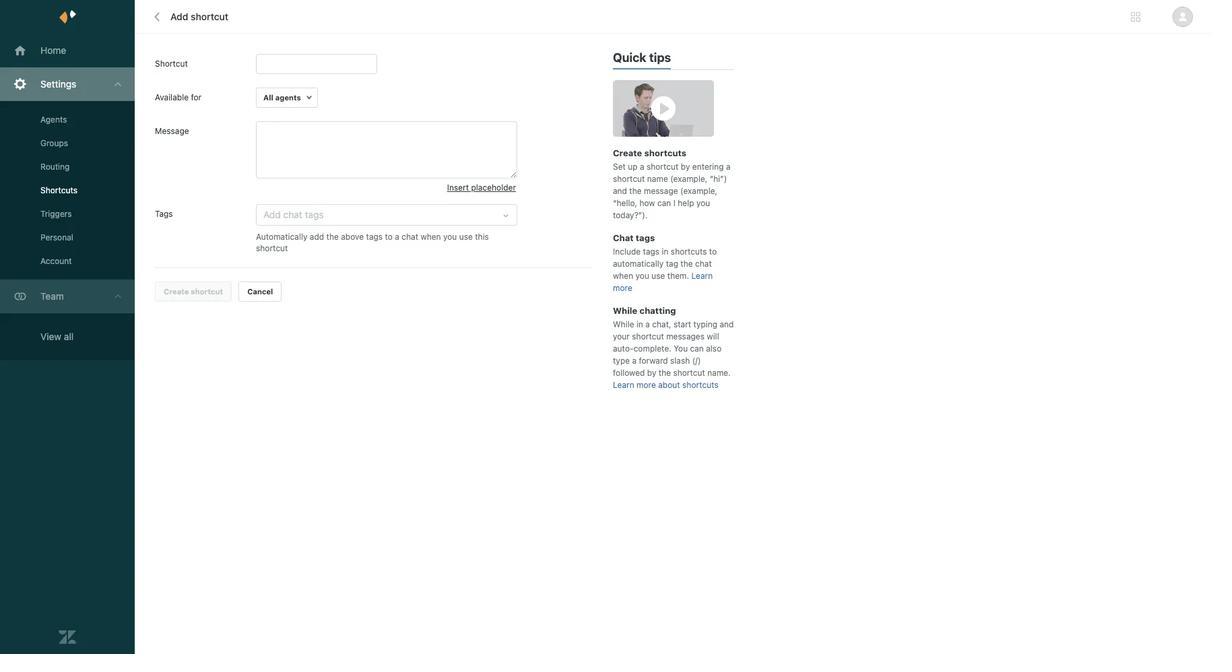 Task type: describe. For each thing, give the bounding box(es) containing it.
all
[[64, 331, 74, 342]]

tag
[[666, 259, 679, 269]]

shortcut down up at the top
[[613, 174, 645, 184]]

to inside automatically add the above tags to a chat when you use this shortcut
[[385, 232, 393, 242]]

by inside while chatting while in a chat, start typing and your shortcut messages will auto-complete. you can also type a forward slash (/) followed by the shortcut name. learn more about shortcuts
[[647, 368, 657, 378]]

team
[[40, 290, 64, 302]]

your
[[613, 332, 630, 342]]

tags
[[155, 209, 173, 219]]

forward
[[639, 356, 668, 366]]

them.
[[668, 271, 690, 281]]

a left chat,
[[646, 319, 650, 330]]

the inside include tags in shortcuts to automatically tag the chat when you use them.
[[681, 259, 693, 269]]

settings
[[40, 78, 76, 90]]

entering
[[693, 162, 724, 172]]

1 while from the top
[[613, 305, 638, 316]]

1 vertical spatial (example,
[[681, 186, 718, 196]]

learn more about shortcuts link
[[613, 380, 719, 390]]

Message text field
[[256, 121, 518, 179]]

you
[[674, 344, 688, 354]]

cancel
[[247, 287, 273, 296]]

available for
[[155, 92, 202, 102]]

create shortcut
[[164, 287, 223, 296]]

chat
[[613, 233, 634, 243]]

all agents
[[264, 93, 301, 102]]

in inside while chatting while in a chat, start typing and your shortcut messages will auto-complete. you can also type a forward slash (/) followed by the shortcut name. learn more about shortcuts
[[637, 319, 644, 330]]

"hi")
[[710, 174, 727, 184]]

the inside automatically add the above tags to a chat when you use this shortcut
[[327, 232, 339, 242]]

can inside while chatting while in a chat, start typing and your shortcut messages will auto-complete. you can also type a forward slash (/) followed by the shortcut name. learn more about shortcuts
[[690, 344, 704, 354]]

shortcut right add
[[191, 11, 229, 22]]

quick tips
[[613, 51, 671, 65]]

up
[[628, 162, 638, 172]]

this
[[475, 232, 489, 242]]

by inside the create shortcuts set up a shortcut by entering a shortcut name (example, "hi") and the message (example, "hello, how can i help you today?").
[[681, 162, 690, 172]]

start
[[674, 319, 692, 330]]

and inside the create shortcuts set up a shortcut by entering a shortcut name (example, "hi") and the message (example, "hello, how can i help you today?").
[[613, 186, 627, 196]]

insert
[[447, 183, 469, 193]]

set
[[613, 162, 626, 172]]

include
[[613, 247, 641, 257]]

chat inside automatically add the above tags to a chat when you use this shortcut
[[402, 232, 419, 242]]

a right up at the top
[[640, 162, 645, 172]]

shortcut up name on the right top
[[647, 162, 679, 172]]

followed
[[613, 368, 645, 378]]

include tags in shortcuts to automatically tag the chat when you use them.
[[613, 247, 717, 281]]

0 vertical spatial (example,
[[671, 174, 708, 184]]

home
[[40, 44, 66, 56]]

a right type
[[632, 356, 637, 366]]

when inside automatically add the above tags to a chat when you use this shortcut
[[421, 232, 441, 242]]

will
[[707, 332, 720, 342]]

today?").
[[613, 210, 648, 220]]

learn inside the learn more
[[692, 271, 713, 281]]

messages
[[667, 332, 705, 342]]

you inside automatically add the above tags to a chat when you use this shortcut
[[443, 232, 457, 242]]

add
[[310, 232, 324, 242]]

and inside while chatting while in a chat, start typing and your shortcut messages will auto-complete. you can also type a forward slash (/) followed by the shortcut name. learn more about shortcuts
[[720, 319, 734, 330]]

shortcuts inside the create shortcuts set up a shortcut by entering a shortcut name (example, "hi") and the message (example, "hello, how can i help you today?").
[[645, 148, 687, 158]]

add
[[171, 11, 188, 22]]

more inside the learn more
[[613, 283, 633, 293]]

shortcut inside button
[[191, 287, 223, 296]]

2 while from the top
[[613, 319, 635, 330]]

automatically
[[613, 259, 664, 269]]

shortcut up the complete.
[[632, 332, 664, 342]]

personal
[[40, 233, 73, 243]]

when inside include tags in shortcuts to automatically tag the chat when you use them.
[[613, 271, 634, 281]]

can inside the create shortcuts set up a shortcut by entering a shortcut name (example, "hi") and the message (example, "hello, how can i help you today?").
[[658, 198, 671, 208]]

add shortcut
[[171, 11, 229, 22]]



Task type: vqa. For each thing, say whether or not it's contained in the screenshot.
macro on the bottom left of page
no



Task type: locate. For each thing, give the bounding box(es) containing it.
you inside include tags in shortcuts to automatically tag the chat when you use them.
[[636, 271, 650, 281]]

in
[[662, 247, 669, 257], [637, 319, 644, 330]]

when
[[421, 232, 441, 242], [613, 271, 634, 281]]

to
[[385, 232, 393, 242], [710, 247, 717, 257]]

1 vertical spatial and
[[720, 319, 734, 330]]

more down the automatically
[[613, 283, 633, 293]]

learn more
[[613, 271, 713, 293]]

you inside the create shortcuts set up a shortcut by entering a shortcut name (example, "hi") and the message (example, "hello, how can i help you today?").
[[697, 198, 711, 208]]

0 vertical spatial in
[[662, 247, 669, 257]]

more inside while chatting while in a chat, start typing and your shortcut messages will auto-complete. you can also type a forward slash (/) followed by the shortcut name. learn more about shortcuts
[[637, 380, 656, 390]]

"hello,
[[613, 198, 638, 208]]

2 vertical spatial shortcuts
[[683, 380, 719, 390]]

to up the learn more
[[710, 247, 717, 257]]

1 horizontal spatial to
[[710, 247, 717, 257]]

insert placeholder
[[447, 183, 516, 193]]

can up (/)
[[690, 344, 704, 354]]

0 vertical spatial you
[[697, 198, 711, 208]]

1 vertical spatial while
[[613, 319, 635, 330]]

groups
[[40, 138, 68, 148]]

0 vertical spatial more
[[613, 283, 633, 293]]

how
[[640, 198, 655, 208]]

1 horizontal spatial chat
[[695, 259, 712, 269]]

use
[[459, 232, 473, 242], [652, 271, 666, 281]]

the inside while chatting while in a chat, start typing and your shortcut messages will auto-complete. you can also type a forward slash (/) followed by the shortcut name. learn more about shortcuts
[[659, 368, 671, 378]]

name.
[[708, 368, 731, 378]]

view
[[40, 331, 61, 342]]

1 horizontal spatial in
[[662, 247, 669, 257]]

to inside include tags in shortcuts to automatically tag the chat when you use them.
[[710, 247, 717, 257]]

agents
[[40, 115, 67, 125]]

(example,
[[671, 174, 708, 184], [681, 186, 718, 196]]

the up learn more about shortcuts link
[[659, 368, 671, 378]]

0 horizontal spatial create
[[164, 287, 189, 296]]

can
[[658, 198, 671, 208], [690, 344, 704, 354]]

1 vertical spatial by
[[647, 368, 657, 378]]

the up "hello,
[[630, 186, 642, 196]]

0 horizontal spatial learn
[[613, 380, 635, 390]]

1 vertical spatial you
[[443, 232, 457, 242]]

1 vertical spatial when
[[613, 271, 634, 281]]

2 horizontal spatial you
[[697, 198, 711, 208]]

a up "hi")
[[727, 162, 731, 172]]

automatically
[[256, 232, 308, 242]]

you down the automatically
[[636, 271, 650, 281]]

0 horizontal spatial to
[[385, 232, 393, 242]]

shortcut
[[155, 59, 188, 69]]

by down forward
[[647, 368, 657, 378]]

shortcuts
[[645, 148, 687, 158], [671, 247, 707, 257], [683, 380, 719, 390]]

a
[[640, 162, 645, 172], [727, 162, 731, 172], [395, 232, 400, 242], [646, 319, 650, 330], [632, 356, 637, 366]]

create shortcuts set up a shortcut by entering a shortcut name (example, "hi") and the message (example, "hello, how can i help you today?").
[[613, 148, 731, 220]]

for
[[191, 92, 202, 102]]

account
[[40, 256, 72, 266]]

1 horizontal spatial can
[[690, 344, 704, 354]]

shortcut left cancel
[[191, 287, 223, 296]]

tags right 'chat'
[[636, 233, 655, 243]]

tags up the automatically
[[643, 247, 660, 257]]

in up "tag"
[[662, 247, 669, 257]]

chatting
[[640, 305, 676, 316]]

triggers
[[40, 209, 72, 219]]

use inside automatically add the above tags to a chat when you use this shortcut
[[459, 232, 473, 242]]

insert placeholder button
[[447, 179, 516, 197]]

quick
[[613, 51, 647, 65]]

chat,
[[653, 319, 672, 330]]

routing
[[40, 162, 70, 172]]

zendesk products image
[[1132, 12, 1141, 22]]

all agents button
[[256, 88, 318, 108]]

to down add chat tags field
[[385, 232, 393, 242]]

shortcut down (/)
[[674, 368, 706, 378]]

create shortcut button
[[155, 282, 232, 302]]

learn right them. at the right of the page
[[692, 271, 713, 281]]

shortcuts up "tag"
[[671, 247, 707, 257]]

0 horizontal spatial chat
[[402, 232, 419, 242]]

by left entering
[[681, 162, 690, 172]]

1 vertical spatial chat
[[695, 259, 712, 269]]

chat right "tag"
[[695, 259, 712, 269]]

chat inside include tags in shortcuts to automatically tag the chat when you use them.
[[695, 259, 712, 269]]

create for shortcuts
[[613, 148, 642, 158]]

1 horizontal spatial when
[[613, 271, 634, 281]]

tags for include
[[643, 247, 660, 257]]

create
[[613, 148, 642, 158], [164, 287, 189, 296]]

use left this
[[459, 232, 473, 242]]

the inside the create shortcuts set up a shortcut by entering a shortcut name (example, "hi") and the message (example, "hello, how can i help you today?").
[[630, 186, 642, 196]]

chat down add chat tags field
[[402, 232, 419, 242]]

0 vertical spatial when
[[421, 232, 441, 242]]

the
[[630, 186, 642, 196], [327, 232, 339, 242], [681, 259, 693, 269], [659, 368, 671, 378]]

about
[[659, 380, 680, 390]]

message
[[644, 186, 678, 196]]

shortcuts inside include tags in shortcuts to automatically tag the chat when you use them.
[[671, 247, 707, 257]]

0 vertical spatial by
[[681, 162, 690, 172]]

0 vertical spatial use
[[459, 232, 473, 242]]

a down add chat tags field
[[395, 232, 400, 242]]

0 horizontal spatial can
[[658, 198, 671, 208]]

0 vertical spatial while
[[613, 305, 638, 316]]

also
[[706, 344, 722, 354]]

slash
[[671, 356, 690, 366]]

chat tags
[[613, 233, 655, 243]]

0 horizontal spatial by
[[647, 368, 657, 378]]

by
[[681, 162, 690, 172], [647, 368, 657, 378]]

in inside include tags in shortcuts to automatically tag the chat when you use them.
[[662, 247, 669, 257]]

type
[[613, 356, 630, 366]]

shortcut
[[191, 11, 229, 22], [647, 162, 679, 172], [613, 174, 645, 184], [256, 243, 288, 253], [191, 287, 223, 296], [632, 332, 664, 342], [674, 368, 706, 378]]

(/)
[[693, 356, 701, 366]]

name
[[648, 174, 668, 184]]

chat
[[402, 232, 419, 242], [695, 259, 712, 269]]

0 vertical spatial learn
[[692, 271, 713, 281]]

create inside button
[[164, 287, 189, 296]]

1 horizontal spatial by
[[681, 162, 690, 172]]

shortcut down automatically
[[256, 243, 288, 253]]

and
[[613, 186, 627, 196], [720, 319, 734, 330]]

1 horizontal spatial use
[[652, 271, 666, 281]]

0 vertical spatial chat
[[402, 232, 419, 242]]

can left "i"
[[658, 198, 671, 208]]

Shortcut text field
[[256, 54, 377, 74]]

0 horizontal spatial you
[[443, 232, 457, 242]]

1 horizontal spatial and
[[720, 319, 734, 330]]

1 horizontal spatial more
[[637, 380, 656, 390]]

0 horizontal spatial use
[[459, 232, 473, 242]]

1 horizontal spatial learn
[[692, 271, 713, 281]]

learn down followed
[[613, 380, 635, 390]]

Add chat tags field
[[264, 207, 494, 223]]

shortcut inside automatically add the above tags to a chat when you use this shortcut
[[256, 243, 288, 253]]

in left chat,
[[637, 319, 644, 330]]

1 horizontal spatial create
[[613, 148, 642, 158]]

0 horizontal spatial in
[[637, 319, 644, 330]]

0 horizontal spatial more
[[613, 283, 633, 293]]

while
[[613, 305, 638, 316], [613, 319, 635, 330]]

0 vertical spatial and
[[613, 186, 627, 196]]

you right help
[[697, 198, 711, 208]]

shortcuts
[[40, 185, 78, 195]]

cancel button
[[239, 282, 282, 302]]

1 vertical spatial in
[[637, 319, 644, 330]]

1 vertical spatial use
[[652, 271, 666, 281]]

and up "hello,
[[613, 186, 627, 196]]

placeholder
[[471, 183, 516, 193]]

tags right above
[[366, 232, 383, 242]]

tags inside automatically add the above tags to a chat when you use this shortcut
[[366, 232, 383, 242]]

all
[[264, 93, 273, 102]]

view all
[[40, 331, 74, 342]]

1 vertical spatial shortcuts
[[671, 247, 707, 257]]

you
[[697, 198, 711, 208], [443, 232, 457, 242], [636, 271, 650, 281]]

when left this
[[421, 232, 441, 242]]

available
[[155, 92, 189, 102]]

learn
[[692, 271, 713, 281], [613, 380, 635, 390]]

complete.
[[634, 344, 672, 354]]

auto-
[[613, 344, 634, 354]]

more
[[613, 283, 633, 293], [637, 380, 656, 390]]

message
[[155, 126, 189, 136]]

2 vertical spatial you
[[636, 271, 650, 281]]

tags inside include tags in shortcuts to automatically tag the chat when you use them.
[[643, 247, 660, 257]]

shortcuts inside while chatting while in a chat, start typing and your shortcut messages will auto-complete. you can also type a forward slash (/) followed by the shortcut name. learn more about shortcuts
[[683, 380, 719, 390]]

help
[[678, 198, 695, 208]]

a inside automatically add the above tags to a chat when you use this shortcut
[[395, 232, 400, 242]]

1 vertical spatial create
[[164, 287, 189, 296]]

when down the automatically
[[613, 271, 634, 281]]

tips
[[650, 51, 671, 65]]

use inside include tags in shortcuts to automatically tag the chat when you use them.
[[652, 271, 666, 281]]

agents
[[275, 93, 301, 102]]

create inside the create shortcuts set up a shortcut by entering a shortcut name (example, "hi") and the message (example, "hello, how can i help you today?").
[[613, 148, 642, 158]]

you left this
[[443, 232, 457, 242]]

1 vertical spatial to
[[710, 247, 717, 257]]

learn more link
[[613, 271, 713, 293]]

0 vertical spatial can
[[658, 198, 671, 208]]

while chatting while in a chat, start typing and your shortcut messages will auto-complete. you can also type a forward slash (/) followed by the shortcut name. learn more about shortcuts
[[613, 305, 734, 390]]

0 horizontal spatial and
[[613, 186, 627, 196]]

(example, down entering
[[671, 174, 708, 184]]

1 vertical spatial can
[[690, 344, 704, 354]]

1 horizontal spatial you
[[636, 271, 650, 281]]

use left them. at the right of the page
[[652, 271, 666, 281]]

tags
[[366, 232, 383, 242], [636, 233, 655, 243], [643, 247, 660, 257]]

the right add
[[327, 232, 339, 242]]

(example, up help
[[681, 186, 718, 196]]

0 vertical spatial shortcuts
[[645, 148, 687, 158]]

1 vertical spatial more
[[637, 380, 656, 390]]

0 horizontal spatial when
[[421, 232, 441, 242]]

learn inside while chatting while in a chat, start typing and your shortcut messages will auto-complete. you can also type a forward slash (/) followed by the shortcut name. learn more about shortcuts
[[613, 380, 635, 390]]

above
[[341, 232, 364, 242]]

shortcuts down name.
[[683, 380, 719, 390]]

1 vertical spatial learn
[[613, 380, 635, 390]]

more down followed
[[637, 380, 656, 390]]

tags for chat
[[636, 233, 655, 243]]

i
[[674, 198, 676, 208]]

0 vertical spatial to
[[385, 232, 393, 242]]

create for shortcut
[[164, 287, 189, 296]]

automatically add the above tags to a chat when you use this shortcut
[[256, 232, 489, 253]]

shortcuts up name on the right top
[[645, 148, 687, 158]]

and right the typing
[[720, 319, 734, 330]]

typing
[[694, 319, 718, 330]]

0 vertical spatial create
[[613, 148, 642, 158]]

the right "tag"
[[681, 259, 693, 269]]



